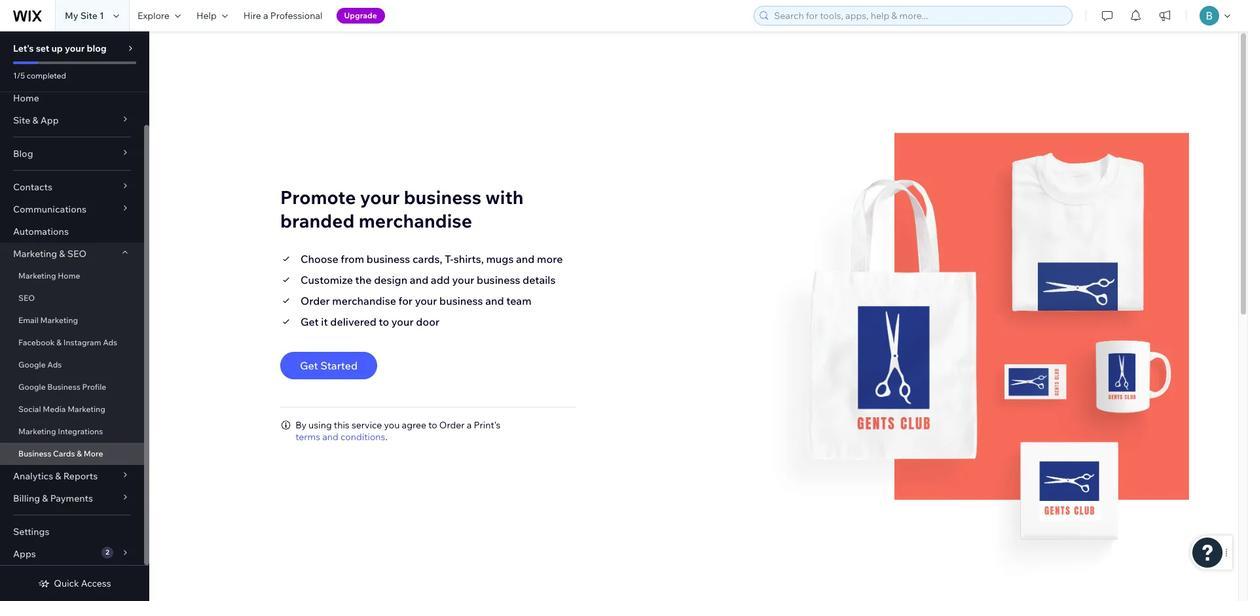 Task type: vqa. For each thing, say whether or not it's contained in the screenshot.
completed
yes



Task type: locate. For each thing, give the bounding box(es) containing it.
communications
[[13, 204, 87, 216]]

business
[[404, 186, 481, 209], [367, 253, 410, 266], [477, 273, 520, 287], [440, 294, 483, 308]]

business left with
[[404, 186, 481, 209]]

to
[[379, 315, 389, 328], [429, 420, 437, 431]]

facebook
[[18, 338, 55, 348]]

1
[[100, 10, 104, 22]]

get left started
[[300, 359, 318, 372]]

my site 1
[[65, 10, 104, 22]]

google inside 'google ads' link
[[18, 360, 46, 370]]

started
[[321, 359, 358, 372]]

facebook & instagram ads
[[18, 338, 117, 348]]

google up social
[[18, 383, 46, 392]]

order left the print's
[[439, 420, 465, 431]]

1 vertical spatial google
[[18, 383, 46, 392]]

settings link
[[0, 521, 144, 544]]

1 horizontal spatial seo
[[67, 248, 87, 260]]

1 vertical spatial order
[[439, 420, 465, 431]]

& for instagram
[[56, 338, 62, 348]]

social media marketing
[[18, 405, 105, 415]]

0 vertical spatial site
[[80, 10, 98, 22]]

business down mugs
[[477, 273, 520, 287]]

email marketing link
[[0, 310, 144, 332]]

1 vertical spatial seo
[[18, 293, 35, 303]]

your inside promote your business with branded merchandise
[[360, 186, 400, 209]]

home down 1/5
[[13, 92, 39, 104]]

using
[[309, 420, 332, 431]]

1 vertical spatial site
[[13, 115, 30, 126]]

seo up email
[[18, 293, 35, 303]]

email marketing
[[18, 316, 78, 326]]

to right agree
[[429, 420, 437, 431]]

& right billing
[[42, 493, 48, 505]]

seo link
[[0, 288, 144, 310]]

1 vertical spatial ads
[[47, 360, 62, 370]]

marketing up integrations
[[68, 405, 105, 415]]

1/5 completed
[[13, 71, 66, 81]]

service
[[352, 420, 382, 431]]

your right up
[[65, 43, 85, 54]]

merchandise
[[359, 209, 472, 232], [332, 294, 396, 308]]

a
[[263, 10, 268, 22], [467, 420, 472, 431]]

automations link
[[0, 221, 144, 243]]

profile
[[82, 383, 106, 392]]

0 horizontal spatial order
[[301, 294, 330, 308]]

home link
[[0, 87, 144, 109]]

0 vertical spatial to
[[379, 315, 389, 328]]

get inside button
[[300, 359, 318, 372]]

1 vertical spatial home
[[58, 271, 80, 281]]

1 horizontal spatial home
[[58, 271, 80, 281]]

quick access button
[[38, 578, 111, 590]]

1 vertical spatial a
[[467, 420, 472, 431]]

settings
[[13, 527, 49, 538]]

analytics & reports button
[[0, 466, 144, 488]]

0 vertical spatial merchandise
[[359, 209, 472, 232]]

seo down automations link at the top left of the page
[[67, 248, 87, 260]]

marketing down social
[[18, 427, 56, 437]]

more
[[537, 253, 563, 266]]

order inside by using this service you agree to order a print's terms and conditions .
[[439, 420, 465, 431]]

site
[[80, 10, 98, 22], [13, 115, 30, 126]]

get started button
[[280, 352, 377, 380]]

to right delivered
[[379, 315, 389, 328]]

1 google from the top
[[18, 360, 46, 370]]

1 vertical spatial merchandise
[[332, 294, 396, 308]]

google down facebook
[[18, 360, 46, 370]]

ads up google business profile
[[47, 360, 62, 370]]

1 vertical spatial to
[[429, 420, 437, 431]]

ads right the instagram
[[103, 338, 117, 348]]

ads
[[103, 338, 117, 348], [47, 360, 62, 370]]

marketing down automations
[[13, 248, 57, 260]]

billing
[[13, 493, 40, 505]]

billing & payments
[[13, 493, 93, 505]]

business down add
[[440, 294, 483, 308]]

email
[[18, 316, 39, 326]]

0 vertical spatial home
[[13, 92, 39, 104]]

it
[[321, 315, 328, 328]]

marketing integrations
[[18, 427, 103, 437]]

google business profile
[[18, 383, 106, 392]]

0 horizontal spatial site
[[13, 115, 30, 126]]

0 vertical spatial a
[[263, 10, 268, 22]]

seo
[[67, 248, 87, 260], [18, 293, 35, 303]]

get left it
[[301, 315, 319, 328]]

my
[[65, 10, 78, 22]]

merchandise down the
[[332, 294, 396, 308]]

get for get started
[[300, 359, 318, 372]]

site left 1
[[80, 10, 98, 22]]

1/5
[[13, 71, 25, 81]]

home inside home link
[[13, 92, 39, 104]]

& for reports
[[55, 471, 61, 483]]

merchandise inside promote your business with branded merchandise
[[359, 209, 472, 232]]

contacts button
[[0, 176, 144, 198]]

& left app
[[32, 115, 38, 126]]

0 vertical spatial get
[[301, 315, 319, 328]]

site left app
[[13, 115, 30, 126]]

promote your business with branded merchandise
[[280, 186, 524, 232]]

0 vertical spatial order
[[301, 294, 330, 308]]

facebook & instagram ads link
[[0, 332, 144, 354]]

print's
[[474, 420, 501, 431]]

your
[[65, 43, 85, 54], [360, 186, 400, 209], [452, 273, 475, 287], [415, 294, 437, 308], [392, 315, 414, 328]]

1 horizontal spatial to
[[429, 420, 437, 431]]

order up it
[[301, 294, 330, 308]]

a left the print's
[[467, 420, 472, 431]]

google for google ads
[[18, 360, 46, 370]]

&
[[32, 115, 38, 126], [59, 248, 65, 260], [56, 338, 62, 348], [77, 449, 82, 459], [55, 471, 61, 483], [42, 493, 48, 505]]

marketing inside dropdown button
[[13, 248, 57, 260]]

order
[[301, 294, 330, 308], [439, 420, 465, 431]]

marketing home
[[18, 271, 80, 281]]

google
[[18, 360, 46, 370], [18, 383, 46, 392]]

blog
[[87, 43, 107, 54]]

0 vertical spatial google
[[18, 360, 46, 370]]

mugs
[[486, 253, 514, 266]]

seo inside dropdown button
[[67, 248, 87, 260]]

0 horizontal spatial ads
[[47, 360, 62, 370]]

and right terms
[[322, 431, 339, 443]]

your right promote
[[360, 186, 400, 209]]

2 google from the top
[[18, 383, 46, 392]]

your inside sidebar "element"
[[65, 43, 85, 54]]

merchandise up 'cards,'
[[359, 209, 472, 232]]

analytics
[[13, 471, 53, 483]]

marketing & seo
[[13, 248, 87, 260]]

and up order merchandise for your business and team
[[410, 273, 429, 287]]

business up social media marketing
[[47, 383, 80, 392]]

& inside popup button
[[55, 471, 61, 483]]

& right facebook
[[56, 338, 62, 348]]

home
[[13, 92, 39, 104], [58, 271, 80, 281]]

home down "marketing & seo" dropdown button
[[58, 271, 80, 281]]

a inside the hire a professional link
[[263, 10, 268, 22]]

blog
[[13, 148, 33, 160]]

business inside promote your business with branded merchandise
[[404, 186, 481, 209]]

you
[[384, 420, 400, 431]]

1 horizontal spatial a
[[467, 420, 472, 431]]

marketing down the marketing & seo
[[18, 271, 56, 281]]

choose
[[301, 253, 338, 266]]

let's
[[13, 43, 34, 54]]

Search for tools, apps, help & more... field
[[770, 7, 1068, 25]]

marketing integrations link
[[0, 421, 144, 443]]

and inside by using this service you agree to order a print's terms and conditions .
[[322, 431, 339, 443]]

and
[[516, 253, 535, 266], [410, 273, 429, 287], [485, 294, 504, 308], [322, 431, 339, 443]]

& for seo
[[59, 248, 65, 260]]

1 horizontal spatial ads
[[103, 338, 117, 348]]

marketing
[[13, 248, 57, 260], [18, 271, 56, 281], [40, 316, 78, 326], [68, 405, 105, 415], [18, 427, 56, 437]]

app
[[40, 115, 59, 126]]

site inside site & app dropdown button
[[13, 115, 30, 126]]

1 vertical spatial get
[[300, 359, 318, 372]]

instagram
[[63, 338, 101, 348]]

1 horizontal spatial order
[[439, 420, 465, 431]]

google inside google business profile link
[[18, 383, 46, 392]]

& left reports at the left
[[55, 471, 61, 483]]

0 horizontal spatial a
[[263, 10, 268, 22]]

google for google business profile
[[18, 383, 46, 392]]

a right hire
[[263, 10, 268, 22]]

completed
[[27, 71, 66, 81]]

0 vertical spatial seo
[[67, 248, 87, 260]]

choose from business cards, t-shirts, mugs and more
[[301, 253, 563, 266]]

0 horizontal spatial home
[[13, 92, 39, 104]]

business up analytics on the bottom left of page
[[18, 449, 51, 459]]

home inside marketing home link
[[58, 271, 80, 281]]

& up marketing home link
[[59, 248, 65, 260]]

hire a professional link
[[236, 0, 330, 31]]

& left more
[[77, 449, 82, 459]]



Task type: describe. For each thing, give the bounding box(es) containing it.
more
[[84, 449, 103, 459]]

media
[[43, 405, 66, 415]]

marketing for integrations
[[18, 427, 56, 437]]

marketing & seo button
[[0, 243, 144, 265]]

social
[[18, 405, 41, 415]]

professional
[[270, 10, 323, 22]]

marketing for home
[[18, 271, 56, 281]]

get it delivered to your door
[[301, 315, 440, 328]]

0 vertical spatial business
[[47, 383, 80, 392]]

door
[[416, 315, 440, 328]]

your down for
[[392, 315, 414, 328]]

2
[[106, 549, 109, 557]]

let's set up your blog
[[13, 43, 107, 54]]

design
[[374, 273, 408, 287]]

from
[[341, 253, 364, 266]]

branded
[[280, 209, 355, 232]]

cards
[[53, 449, 75, 459]]

0 horizontal spatial seo
[[18, 293, 35, 303]]

communications button
[[0, 198, 144, 221]]

add
[[431, 273, 450, 287]]

delivered
[[330, 315, 377, 328]]

upgrade button
[[336, 8, 385, 24]]

with
[[486, 186, 524, 209]]

automations
[[13, 226, 69, 238]]

business up design
[[367, 253, 410, 266]]

1 horizontal spatial site
[[80, 10, 98, 22]]

reports
[[63, 471, 98, 483]]

this
[[334, 420, 350, 431]]

conditions
[[341, 431, 385, 443]]

customize
[[301, 273, 353, 287]]

google ads
[[18, 360, 62, 370]]

business cards & more link
[[0, 443, 144, 466]]

billing & payments button
[[0, 488, 144, 510]]

business cards & more
[[18, 449, 103, 459]]

customize the design and add your business details
[[301, 273, 556, 287]]

set
[[36, 43, 49, 54]]

t-
[[445, 253, 454, 266]]

help
[[196, 10, 217, 22]]

sidebar element
[[0, 31, 149, 602]]

details
[[523, 273, 556, 287]]

hire a professional
[[244, 10, 323, 22]]

google business profile link
[[0, 377, 144, 399]]

help button
[[189, 0, 236, 31]]

the
[[355, 273, 372, 287]]

shirts,
[[454, 253, 484, 266]]

promote
[[280, 186, 356, 209]]

your right for
[[415, 294, 437, 308]]

cards,
[[413, 253, 443, 266]]

.
[[385, 431, 388, 443]]

up
[[51, 43, 63, 54]]

quick
[[54, 578, 79, 590]]

for
[[399, 294, 413, 308]]

and left more
[[516, 253, 535, 266]]

upgrade
[[344, 10, 377, 20]]

marketing home link
[[0, 265, 144, 288]]

get started
[[300, 359, 358, 372]]

to inside by using this service you agree to order a print's terms and conditions .
[[429, 420, 437, 431]]

apps
[[13, 549, 36, 561]]

terms and conditions button
[[296, 431, 385, 443]]

explore
[[138, 10, 170, 22]]

0 horizontal spatial to
[[379, 315, 389, 328]]

google ads link
[[0, 354, 144, 377]]

analytics & reports
[[13, 471, 98, 483]]

access
[[81, 578, 111, 590]]

integrations
[[58, 427, 103, 437]]

team
[[506, 294, 532, 308]]

order merchandise for your business and team
[[301, 294, 532, 308]]

get for get it delivered to your door
[[301, 315, 319, 328]]

a inside by using this service you agree to order a print's terms and conditions .
[[467, 420, 472, 431]]

site & app
[[13, 115, 59, 126]]

0 vertical spatial ads
[[103, 338, 117, 348]]

by using this service you agree to order a print's terms and conditions .
[[296, 420, 501, 443]]

blog button
[[0, 143, 144, 165]]

marketing up facebook & instagram ads
[[40, 316, 78, 326]]

your down shirts,
[[452, 273, 475, 287]]

& for app
[[32, 115, 38, 126]]

hire
[[244, 10, 261, 22]]

contacts
[[13, 181, 52, 193]]

& for payments
[[42, 493, 48, 505]]

and left team
[[485, 294, 504, 308]]

marketing for &
[[13, 248, 57, 260]]

payments
[[50, 493, 93, 505]]

by
[[296, 420, 307, 431]]

agree
[[402, 420, 426, 431]]

1 vertical spatial business
[[18, 449, 51, 459]]

quick access
[[54, 578, 111, 590]]



